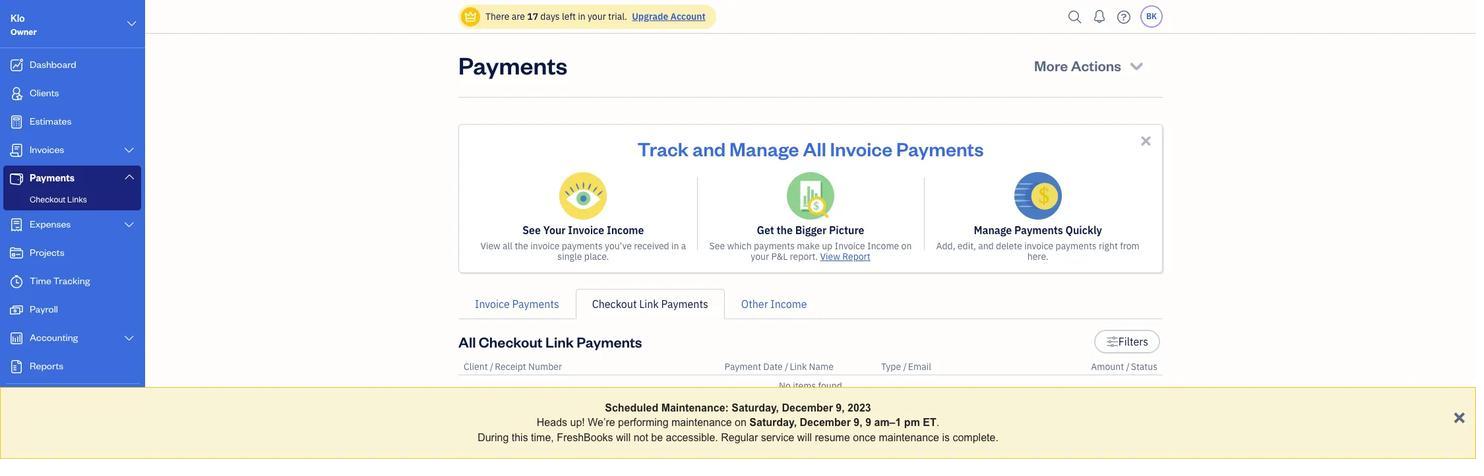 Task type: locate. For each thing, give the bounding box(es) containing it.
chart image
[[9, 332, 24, 345]]

on up the regular at the bottom of the page
[[735, 417, 747, 428]]

see inside see which payments make up invoice income on your p&l report.
[[709, 240, 725, 252]]

during
[[478, 432, 509, 443]]

up!
[[570, 417, 585, 428]]

0 horizontal spatial payments
[[562, 240, 603, 252]]

1 horizontal spatial 9,
[[854, 417, 863, 428]]

once
[[853, 432, 876, 443]]

on inside scheduled maintenance: saturday, december 9, 2023 heads up! we're performing maintenance on saturday, december 9, 9 am–1 pm et . during this time, freshbooks will not be accessible. regular service will resume once maintenance is complete.
[[735, 417, 747, 428]]

income right "up"
[[867, 240, 899, 252]]

is
[[942, 432, 950, 443]]

report
[[842, 251, 870, 263]]

1 horizontal spatial view
[[820, 251, 840, 263]]

payroll link
[[3, 297, 141, 324]]

1 vertical spatial income
[[867, 240, 899, 252]]

invoice down your
[[531, 240, 560, 252]]

1 vertical spatial your
[[751, 251, 769, 263]]

p&l
[[771, 251, 788, 263]]

checkout down place. at the left bottom of the page
[[592, 297, 637, 311]]

invoice inside see your invoice income view all the invoice payments you've received in a single place.
[[568, 224, 604, 237]]

chevron large down image inside 'payments' link
[[123, 171, 135, 182]]

checkout link payments link
[[576, 289, 725, 319]]

time,
[[531, 432, 554, 443]]

1 horizontal spatial will
[[797, 432, 812, 443]]

payments for income
[[562, 240, 603, 252]]

amount button
[[1091, 361, 1124, 373]]

payments link
[[3, 166, 141, 191]]

0 horizontal spatial will
[[616, 432, 631, 443]]

in inside see your invoice income view all the invoice payments you've received in a single place.
[[671, 240, 679, 252]]

crown image
[[464, 10, 478, 23]]

reports
[[30, 359, 63, 372]]

and right "track"
[[693, 136, 726, 161]]

bk
[[1146, 11, 1157, 21]]

manage payments quickly add, edit, and delete invoice payments right from here.
[[936, 224, 1140, 263]]

checkout for checkout link payments
[[592, 297, 637, 311]]

payment date button
[[725, 361, 783, 373]]

3 / from the left
[[903, 361, 907, 373]]

invoice inside invoice payments link
[[475, 297, 510, 311]]

2 vertical spatial checkout
[[479, 332, 543, 351]]

payments inside checkout link payments link
[[661, 297, 708, 311]]

chevrondown image
[[1128, 56, 1146, 75]]

right
[[1099, 240, 1118, 252]]

1 vertical spatial in
[[671, 240, 679, 252]]

no items found
[[779, 380, 842, 392]]

2 horizontal spatial payments
[[1056, 240, 1097, 252]]

your left the trial.
[[588, 11, 606, 22]]

accessible.
[[666, 432, 718, 443]]

email
[[908, 361, 931, 373]]

maintenance down maintenance:
[[672, 417, 732, 428]]

1 horizontal spatial manage
[[974, 224, 1012, 237]]

9, left 9
[[854, 417, 863, 428]]

checkout inside main element
[[30, 194, 66, 204]]

2 will from the left
[[797, 432, 812, 443]]

saturday, up service
[[750, 417, 797, 428]]

2023
[[848, 402, 871, 414]]

0 vertical spatial link
[[639, 297, 659, 311]]

the
[[777, 224, 793, 237], [515, 240, 528, 252]]

link up number
[[545, 332, 574, 351]]

1 horizontal spatial the
[[777, 224, 793, 237]]

in left a
[[671, 240, 679, 252]]

dashboard
[[30, 58, 76, 71]]

4 / from the left
[[1126, 361, 1130, 373]]

clients
[[30, 86, 59, 99]]

report.
[[790, 251, 818, 263]]

0 vertical spatial chevron large down image
[[126, 16, 138, 32]]

chevron large down image
[[123, 145, 135, 156], [123, 333, 135, 344]]

1 vertical spatial maintenance
[[879, 432, 939, 443]]

1 horizontal spatial and
[[978, 240, 994, 252]]

1 horizontal spatial checkout
[[479, 332, 543, 351]]

1 vertical spatial the
[[515, 240, 528, 252]]

freshbooks image
[[62, 438, 83, 454]]

0 horizontal spatial on
[[735, 417, 747, 428]]

link down received
[[639, 297, 659, 311]]

invoice inside manage payments quickly add, edit, and delete invoice payments right from here.
[[1024, 240, 1054, 252]]

from
[[1120, 240, 1140, 252]]

saturday,
[[732, 402, 779, 414], [750, 417, 797, 428]]

track
[[638, 136, 689, 161]]

/ right client
[[490, 361, 494, 373]]

income
[[607, 224, 644, 237], [867, 240, 899, 252], [771, 297, 807, 311]]

date
[[763, 361, 783, 373]]

see your invoice income image
[[560, 172, 607, 220]]

see
[[523, 224, 541, 237], [709, 240, 725, 252]]

maintenance:
[[661, 402, 729, 414]]

single
[[558, 251, 582, 263]]

2 vertical spatial link
[[790, 361, 807, 373]]

actions
[[1071, 56, 1121, 75]]

0 vertical spatial your
[[588, 11, 606, 22]]

projects
[[30, 246, 64, 259]]

1 horizontal spatial payments
[[754, 240, 795, 252]]

see left which
[[709, 240, 725, 252]]

more actions button
[[1022, 49, 1158, 81]]

all
[[503, 240, 513, 252]]

apps
[[10, 397, 30, 408]]

× dialog
[[0, 387, 1476, 459]]

checkout links link
[[6, 191, 139, 207]]

0 horizontal spatial your
[[588, 11, 606, 22]]

be
[[651, 432, 663, 443]]

payments down quickly
[[1056, 240, 1097, 252]]

2 chevron large down image from the top
[[123, 333, 135, 344]]

1 horizontal spatial in
[[671, 240, 679, 252]]

income inside see which payments make up invoice income on your p&l report.
[[867, 240, 899, 252]]

team members link
[[3, 416, 141, 439]]

chevron large down image for expenses
[[123, 220, 135, 230]]

payments
[[458, 49, 568, 80], [896, 136, 984, 161], [30, 171, 75, 184], [1015, 224, 1063, 237], [512, 297, 559, 311], [661, 297, 708, 311], [577, 332, 642, 351]]

/ right type at the bottom right of the page
[[903, 361, 907, 373]]

1 will from the left
[[616, 432, 631, 443]]

chevron large down image inside the expenses link
[[123, 220, 135, 230]]

2 horizontal spatial link
[[790, 361, 807, 373]]

chevron large down image inside accounting link
[[123, 333, 135, 344]]

2 payments from the left
[[754, 240, 795, 252]]

the right "all"
[[515, 240, 528, 252]]

2 horizontal spatial income
[[867, 240, 899, 252]]

not
[[634, 432, 648, 443]]

1 vertical spatial 9,
[[854, 417, 863, 428]]

0 vertical spatial saturday,
[[732, 402, 779, 414]]

.
[[936, 417, 939, 428]]

0 horizontal spatial invoice
[[531, 240, 560, 252]]

payments inside invoice payments link
[[512, 297, 559, 311]]

1 vertical spatial saturday,
[[750, 417, 797, 428]]

service
[[761, 432, 794, 443]]

income right other
[[771, 297, 807, 311]]

2 vertical spatial chevron large down image
[[123, 220, 135, 230]]

1 horizontal spatial on
[[901, 240, 912, 252]]

regular
[[721, 432, 758, 443]]

1 horizontal spatial income
[[771, 297, 807, 311]]

1 vertical spatial manage
[[974, 224, 1012, 237]]

estimates
[[30, 115, 71, 127]]

0 horizontal spatial view
[[480, 240, 501, 252]]

chevron large down image down payroll link
[[123, 333, 135, 344]]

on inside see which payments make up invoice income on your p&l report.
[[901, 240, 912, 252]]

1 vertical spatial see
[[709, 240, 725, 252]]

track and manage all invoice payments
[[638, 136, 984, 161]]

0 vertical spatial manage
[[730, 136, 799, 161]]

all up 'get the bigger picture'
[[803, 136, 826, 161]]

on left the add,
[[901, 240, 912, 252]]

/ right date
[[785, 361, 789, 373]]

1 horizontal spatial maintenance
[[879, 432, 939, 443]]

payments down get on the right of the page
[[754, 240, 795, 252]]

9,
[[836, 402, 845, 414], [854, 417, 863, 428]]

estimate image
[[9, 115, 24, 129]]

0 vertical spatial maintenance
[[672, 417, 732, 428]]

heads
[[537, 417, 567, 428]]

1 vertical spatial link
[[545, 332, 574, 351]]

invoices link
[[3, 137, 141, 164]]

/ left 'status'
[[1126, 361, 1130, 373]]

payments down your
[[562, 240, 603, 252]]

income up you've
[[607, 224, 644, 237]]

0 vertical spatial see
[[523, 224, 541, 237]]

manage
[[730, 136, 799, 161], [974, 224, 1012, 237]]

place.
[[584, 251, 609, 263]]

the right get on the right of the page
[[777, 224, 793, 237]]

0 vertical spatial on
[[901, 240, 912, 252]]

2 horizontal spatial checkout
[[592, 297, 637, 311]]

will right service
[[797, 432, 812, 443]]

0 vertical spatial income
[[607, 224, 644, 237]]

0 vertical spatial checkout
[[30, 194, 66, 204]]

1 vertical spatial and
[[978, 240, 994, 252]]

and right edit,
[[978, 240, 994, 252]]

invoice right delete at the right bottom of the page
[[1024, 240, 1054, 252]]

0 horizontal spatial the
[[515, 240, 528, 252]]

view right make
[[820, 251, 840, 263]]

1 payments from the left
[[562, 240, 603, 252]]

main element
[[0, 0, 188, 459]]

checkout up 'expenses'
[[30, 194, 66, 204]]

saturday, up the regular at the bottom of the page
[[732, 402, 779, 414]]

other income
[[741, 297, 807, 311]]

apps link
[[3, 391, 141, 414]]

1 horizontal spatial all
[[803, 136, 826, 161]]

1 vertical spatial on
[[735, 417, 747, 428]]

0 horizontal spatial in
[[578, 11, 586, 22]]

1 horizontal spatial invoice
[[1024, 240, 1054, 252]]

checkout up receipt
[[479, 332, 543, 351]]

december down the items
[[782, 402, 833, 414]]

0 horizontal spatial and
[[693, 136, 726, 161]]

1 invoice from the left
[[531, 240, 560, 252]]

payments inside manage payments quickly add, edit, and delete invoice payments right from here.
[[1056, 240, 1097, 252]]

3 payments from the left
[[1056, 240, 1097, 252]]

0 vertical spatial december
[[782, 402, 833, 414]]

all up client
[[458, 332, 476, 351]]

0 vertical spatial the
[[777, 224, 793, 237]]

expense image
[[9, 218, 24, 232]]

see for which
[[709, 240, 725, 252]]

quickly
[[1066, 224, 1102, 237]]

2 / from the left
[[785, 361, 789, 373]]

0 horizontal spatial checkout
[[30, 194, 66, 204]]

your left p&l
[[751, 251, 769, 263]]

will left the not
[[616, 432, 631, 443]]

0 vertical spatial chevron large down image
[[123, 145, 135, 156]]

0 horizontal spatial income
[[607, 224, 644, 237]]

your inside see which payments make up invoice income on your p&l report.
[[751, 251, 769, 263]]

2 invoice from the left
[[1024, 240, 1054, 252]]

invoice inside see which payments make up invoice income on your p&l report.
[[835, 240, 865, 252]]

maintenance down pm
[[879, 432, 939, 443]]

maintenance
[[672, 417, 732, 428], [879, 432, 939, 443]]

chevron large down image
[[126, 16, 138, 32], [123, 171, 135, 182], [123, 220, 135, 230]]

left
[[562, 11, 576, 22]]

9, left 2023
[[836, 402, 845, 414]]

see inside see your invoice income view all the invoice payments you've received in a single place.
[[523, 224, 541, 237]]

invoice for your
[[531, 240, 560, 252]]

1 horizontal spatial see
[[709, 240, 725, 252]]

other income link
[[725, 289, 823, 319]]

manage payments quickly image
[[1014, 172, 1062, 220]]

team
[[10, 421, 31, 432]]

chevron large down image inside invoices link
[[123, 145, 135, 156]]

1 vertical spatial checkout
[[592, 297, 637, 311]]

december up resume
[[800, 417, 851, 428]]

1 / from the left
[[490, 361, 494, 373]]

more
[[1034, 56, 1068, 75]]

view report
[[820, 251, 870, 263]]

invoice inside see your invoice income view all the invoice payments you've received in a single place.
[[531, 240, 560, 252]]

view left "all"
[[480, 240, 501, 252]]

0 horizontal spatial all
[[458, 332, 476, 351]]

invoice
[[830, 136, 893, 161], [568, 224, 604, 237], [835, 240, 865, 252], [475, 297, 510, 311]]

payments inside see your invoice income view all the invoice payments you've received in a single place.
[[562, 240, 603, 252]]

0 horizontal spatial see
[[523, 224, 541, 237]]

klo owner
[[11, 12, 37, 37]]

manage inside manage payments quickly add, edit, and delete invoice payments right from here.
[[974, 224, 1012, 237]]

bk button
[[1140, 5, 1163, 28]]

payments
[[562, 240, 603, 252], [754, 240, 795, 252], [1056, 240, 1097, 252]]

in right left
[[578, 11, 586, 22]]

chevron large down image up 'payments' link
[[123, 145, 135, 156]]

add,
[[936, 240, 955, 252]]

1 horizontal spatial your
[[751, 251, 769, 263]]

0 horizontal spatial 9,
[[836, 402, 845, 414]]

link up the items
[[790, 361, 807, 373]]

dashboard image
[[9, 59, 24, 72]]

1 vertical spatial chevron large down image
[[123, 333, 135, 344]]

filters
[[1119, 335, 1148, 348]]

amount
[[1091, 361, 1124, 373]]

in
[[578, 11, 586, 22], [671, 240, 679, 252]]

1 vertical spatial chevron large down image
[[123, 171, 135, 182]]

1 chevron large down image from the top
[[123, 145, 135, 156]]

see left your
[[523, 224, 541, 237]]

invoice for payments
[[1024, 240, 1054, 252]]

0 vertical spatial 9,
[[836, 402, 845, 414]]

more actions
[[1034, 56, 1121, 75]]



Task type: vqa. For each thing, say whether or not it's contained in the screenshot.
"Payments" within the Payments link
yes



Task type: describe. For each thing, give the bounding box(es) containing it.
delete
[[996, 240, 1022, 252]]

project image
[[9, 247, 24, 260]]

× button
[[1453, 404, 1466, 428]]

17
[[527, 11, 538, 22]]

invoices
[[30, 143, 64, 156]]

view inside see your invoice income view all the invoice payments you've received in a single place.
[[480, 240, 501, 252]]

account
[[671, 11, 706, 22]]

team members
[[10, 421, 67, 432]]

upgrade account link
[[629, 11, 706, 22]]

accounting link
[[3, 325, 141, 352]]

performing
[[618, 417, 669, 428]]

type
[[881, 361, 901, 373]]

client / receipt number
[[464, 361, 562, 373]]

estimates link
[[3, 109, 141, 136]]

9
[[866, 417, 871, 428]]

/ for amount
[[1126, 361, 1130, 373]]

we're
[[588, 417, 615, 428]]

invoice image
[[9, 144, 24, 157]]

all checkout link payments
[[458, 332, 642, 351]]

chevron large down image for invoices
[[123, 145, 135, 156]]

status
[[1131, 361, 1158, 373]]

0 horizontal spatial link
[[545, 332, 574, 351]]

payment date / link name
[[725, 361, 834, 373]]

chevron large down image for payments
[[123, 171, 135, 182]]

up
[[822, 240, 833, 252]]

make
[[797, 240, 820, 252]]

0 vertical spatial in
[[578, 11, 586, 22]]

owner
[[11, 26, 37, 37]]

time
[[30, 274, 51, 287]]

client
[[464, 361, 488, 373]]

projects link
[[3, 240, 141, 267]]

days
[[540, 11, 560, 22]]

see for your
[[523, 224, 541, 237]]

2 vertical spatial income
[[771, 297, 807, 311]]

0 vertical spatial all
[[803, 136, 826, 161]]

reports link
[[3, 354, 141, 381]]

payments for add,
[[1056, 240, 1097, 252]]

expenses link
[[3, 212, 141, 239]]

see which payments make up invoice income on your p&l report.
[[709, 240, 912, 263]]

payment image
[[9, 172, 24, 185]]

0 horizontal spatial manage
[[730, 136, 799, 161]]

items
[[793, 380, 816, 392]]

scheduled
[[605, 402, 658, 414]]

a
[[681, 240, 686, 252]]

invoice payments link
[[458, 289, 576, 319]]

chevron large down image for accounting
[[123, 333, 135, 344]]

1 horizontal spatial link
[[639, 297, 659, 311]]

found
[[818, 380, 842, 392]]

amount / status
[[1091, 361, 1158, 373]]

payroll
[[30, 303, 58, 315]]

checkout links
[[30, 194, 87, 204]]

are
[[512, 11, 525, 22]]

timer image
[[9, 275, 24, 288]]

payment
[[725, 361, 761, 373]]

this
[[512, 432, 528, 443]]

no
[[779, 380, 791, 392]]

client image
[[9, 87, 24, 100]]

checkout for checkout links
[[30, 194, 66, 204]]

notifications image
[[1089, 3, 1110, 30]]

complete.
[[953, 432, 999, 443]]

checkout link payments
[[592, 297, 708, 311]]

report image
[[9, 360, 24, 373]]

1 vertical spatial december
[[800, 417, 851, 428]]

picture
[[829, 224, 864, 237]]

here.
[[1027, 251, 1049, 263]]

0 horizontal spatial maintenance
[[672, 417, 732, 428]]

get the bigger picture image
[[787, 172, 834, 220]]

settings image
[[1106, 334, 1119, 350]]

the inside see your invoice income view all the invoice payments you've received in a single place.
[[515, 240, 528, 252]]

/ for type
[[903, 361, 907, 373]]

1 vertical spatial all
[[458, 332, 476, 351]]

am–1
[[874, 417, 901, 428]]

time tracking
[[30, 274, 90, 287]]

dashboard link
[[3, 52, 141, 79]]

number
[[528, 361, 562, 373]]

filters button
[[1095, 330, 1160, 354]]

go to help image
[[1113, 7, 1135, 27]]

money image
[[9, 303, 24, 317]]

received
[[634, 240, 669, 252]]

×
[[1453, 404, 1466, 428]]

name
[[809, 361, 834, 373]]

bigger
[[795, 224, 827, 237]]

and inside manage payments quickly add, edit, and delete invoice payments right from here.
[[978, 240, 994, 252]]

upgrade
[[632, 11, 668, 22]]

payments inside see which payments make up invoice income on your p&l report.
[[754, 240, 795, 252]]

expenses
[[30, 218, 71, 230]]

/ for client
[[490, 361, 494, 373]]

members
[[32, 421, 67, 432]]

get the bigger picture
[[757, 224, 864, 237]]

payments inside 'payments' link
[[30, 171, 75, 184]]

tracking
[[53, 274, 90, 287]]

freshbooks
[[557, 432, 613, 443]]

clients link
[[3, 80, 141, 108]]

scheduled maintenance: saturday, december 9, 2023 heads up! we're performing maintenance on saturday, december 9, 9 am–1 pm et . during this time, freshbooks will not be accessible. regular service will resume once maintenance is complete.
[[478, 402, 999, 443]]

your
[[543, 224, 566, 237]]

time tracking link
[[3, 268, 141, 296]]

income inside see your invoice income view all the invoice payments you've received in a single place.
[[607, 224, 644, 237]]

which
[[727, 240, 752, 252]]

invoice payments
[[475, 297, 559, 311]]

get
[[757, 224, 774, 237]]

0 vertical spatial and
[[693, 136, 726, 161]]

receipt
[[495, 361, 526, 373]]

pm
[[904, 417, 920, 428]]

close image
[[1138, 133, 1154, 148]]

edit,
[[958, 240, 976, 252]]

search image
[[1065, 7, 1086, 27]]

payments inside manage payments quickly add, edit, and delete invoice payments right from here.
[[1015, 224, 1063, 237]]



